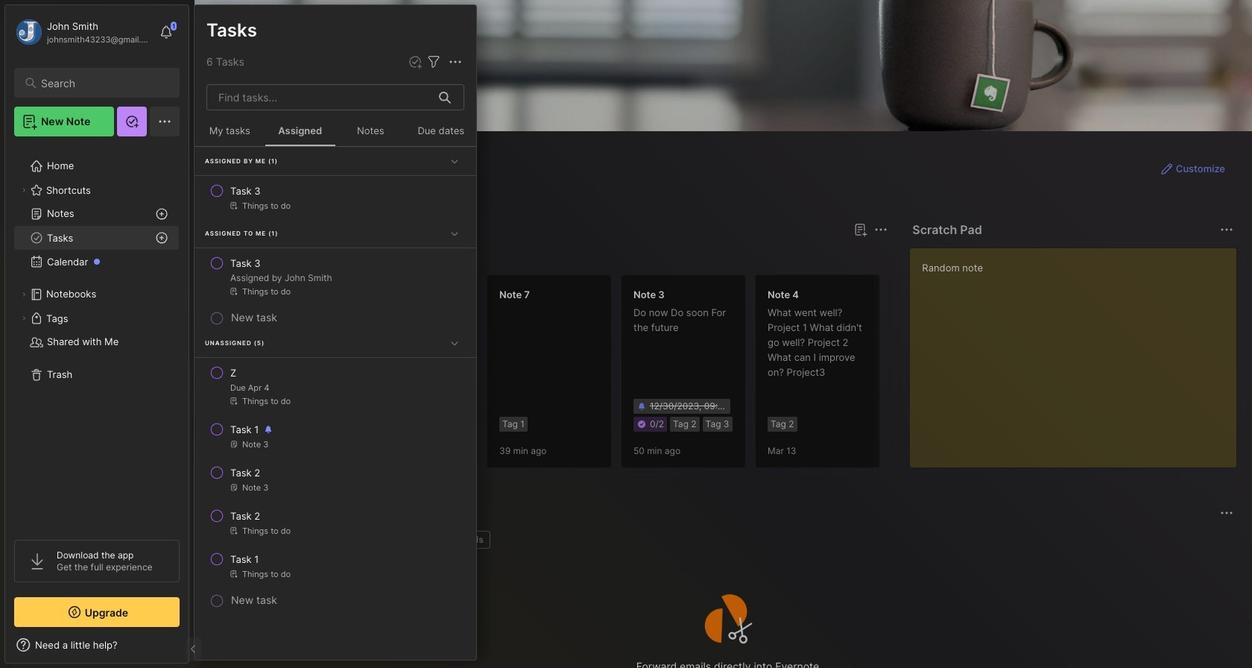 Task type: describe. For each thing, give the bounding box(es) containing it.
WHAT'S NEW field
[[5, 633, 189, 657]]

Search text field
[[41, 76, 166, 90]]

Find tasks… text field
[[210, 85, 430, 110]]

Filter tasks field
[[425, 53, 443, 71]]

tree inside main element
[[5, 145, 189, 526]]

task 1 7 cell
[[230, 422, 259, 437]]

task 2 9 cell
[[230, 509, 260, 523]]

task 2 8 cell
[[230, 465, 260, 480]]

6 row from the top
[[201, 503, 471, 543]]

3 row from the top
[[201, 359, 471, 413]]

filter tasks image
[[425, 53, 443, 71]]

4 row from the top
[[201, 416, 471, 456]]

Account field
[[14, 17, 152, 47]]

z 6 cell
[[230, 365, 236, 380]]

none search field inside main element
[[41, 74, 166, 92]]



Task type: vqa. For each thing, say whether or not it's contained in the screenshot.
THE TASK 3 3 cell
yes



Task type: locate. For each thing, give the bounding box(es) containing it.
2 tab list from the top
[[221, 531, 1232, 549]]

new task image
[[408, 54, 423, 69]]

row group
[[195, 147, 476, 611], [218, 274, 1253, 477]]

expand notebooks image
[[19, 290, 28, 299]]

click to collapse image
[[188, 641, 199, 658]]

7 row from the top
[[201, 546, 471, 586]]

1 row from the top
[[201, 177, 471, 218]]

2 row from the top
[[201, 250, 471, 303]]

1 vertical spatial tab list
[[221, 531, 1232, 549]]

tree
[[5, 145, 189, 526]]

0 vertical spatial tab list
[[221, 248, 886, 265]]

tab list
[[221, 248, 886, 265], [221, 531, 1232, 549]]

expand tags image
[[19, 314, 28, 323]]

more actions and view options image
[[447, 53, 465, 71]]

task 1 10 cell
[[230, 552, 259, 567]]

tab
[[221, 248, 265, 265], [271, 248, 332, 265], [221, 531, 278, 549], [284, 531, 329, 549], [449, 531, 490, 549]]

5 row from the top
[[201, 459, 471, 500]]

Start writing… text field
[[923, 248, 1236, 456]]

None search field
[[41, 74, 166, 92]]

1 tab list from the top
[[221, 248, 886, 265]]

task 3 1 cell
[[230, 183, 261, 198]]

row
[[201, 177, 471, 218], [201, 250, 471, 303], [201, 359, 471, 413], [201, 416, 471, 456], [201, 459, 471, 500], [201, 503, 471, 543], [201, 546, 471, 586]]

task 3 3 cell
[[230, 256, 261, 271]]

collapse assignedbyme image
[[447, 153, 462, 168]]

More actions and view options field
[[443, 53, 465, 71]]

main element
[[0, 0, 194, 668]]



